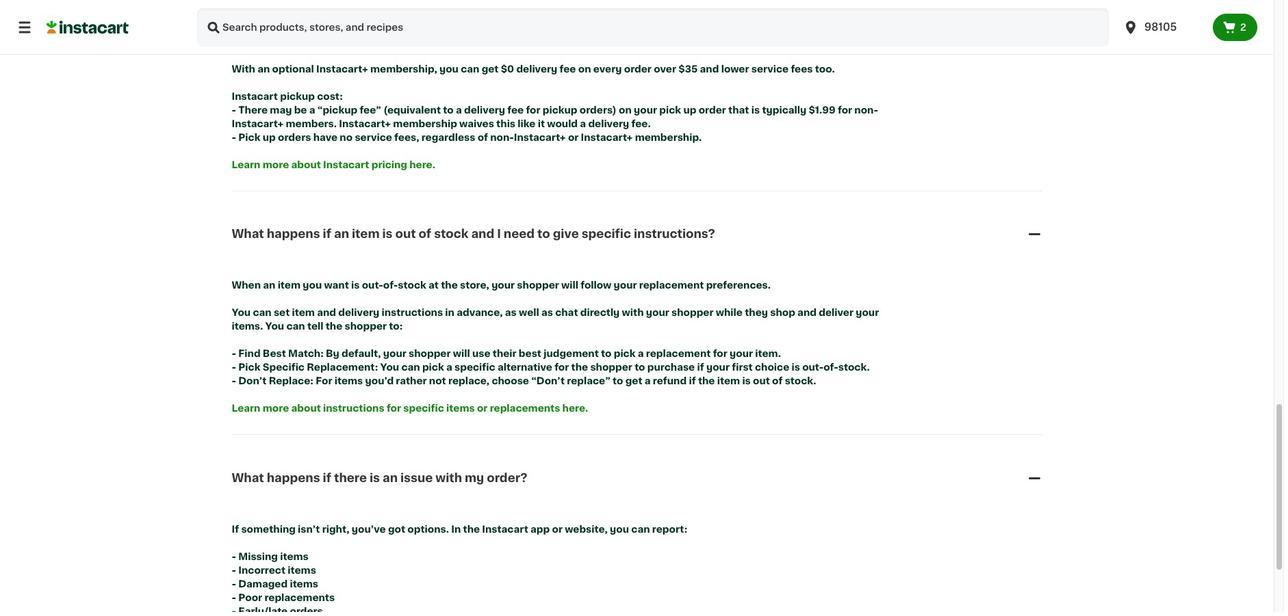 Task type: describe. For each thing, give the bounding box(es) containing it.
item inside you can set item and delivery instructions in advance, as well as chat directly with your shopper while they shop and deliver your items. you can tell the shopper to:
[[292, 308, 315, 318]]

out inside what happens if an item is out of stock and i need to give specific instructions? dropdown button
[[395, 229, 416, 240]]

and right the shop
[[798, 308, 817, 318]]

for down you'd on the bottom left of the page
[[387, 404, 401, 414]]

an right when
[[263, 281, 276, 290]]

out- inside - find best match: by default, your shopper will use their best judgement to pick a replacement for your item. - pick specific replacement: you can pick a specific alternative for the shopper to purchase if your first choice is out-of-stock. - don't replace: for items you'd rather not replace, choose "don't replace" to get a refund if the item is out of stock.
[[803, 363, 824, 373]]

2 vertical spatial instacart
[[482, 525, 528, 534]]

instructions?
[[634, 229, 715, 240]]

100%
[[323, 37, 350, 46]]

2 as from the left
[[542, 308, 553, 318]]

learn for learn more about instructions for specific items or replacements here.
[[232, 404, 261, 414]]

$1.99
[[809, 105, 836, 115]]

8 - from the top
[[232, 552, 236, 562]]

service.
[[281, 37, 321, 46]]

can left $0
[[461, 64, 480, 74]]

replacements inside - missing items - incorrect items - damaged items - poor replacements
[[265, 593, 335, 603]]

that
[[729, 105, 749, 115]]

chat
[[555, 308, 578, 318]]

shopper up replace"
[[591, 363, 633, 373]]

1 horizontal spatial on
[[578, 64, 591, 74]]

0 vertical spatial pickup
[[280, 92, 315, 101]]

optional inside the - service fees vary and are subject to change based on factors like location and the number and types of items in your cart. orders containing alcohol have a separate service fee. - tipping is optional but encouraged for delivery orders. it's a great way to show your shopper appreciation and recognition for excellent service. 100% of your tip goes directly to the shopper who delivers your order.
[[290, 23, 332, 33]]

what happens if there is an issue with my order?
[[232, 473, 528, 484]]

alternative
[[498, 363, 553, 373]]

1 vertical spatial optional
[[272, 64, 314, 74]]

the up search field
[[633, 0, 650, 5]]

with
[[232, 64, 255, 74]]

for
[[316, 377, 332, 386]]

learn more about instructions for specific items or replacements here. link
[[232, 404, 588, 414]]

your left first on the right bottom
[[707, 363, 730, 373]]

options.
[[408, 525, 449, 534]]

delivery inside the - service fees vary and are subject to change based on factors like location and the number and types of items in your cart. orders containing alcohol have a separate service fee. - tipping is optional but encouraged for delivery orders. it's a great way to show your shopper appreciation and recognition for excellent service. 100% of your tip goes directly to the shopper who delivers your order.
[[434, 23, 475, 33]]

delivery up waives
[[464, 105, 505, 115]]

location
[[568, 0, 609, 5]]

items right "incorrect"
[[288, 566, 316, 576]]

instructions inside you can set item and delivery instructions in advance, as well as chat directly with your shopper while they shop and deliver your items. you can tell the shopper to:
[[382, 308, 443, 318]]

order.
[[643, 37, 673, 46]]

1 horizontal spatial here.
[[563, 404, 588, 414]]

2 - from the top
[[232, 23, 236, 33]]

1 vertical spatial instructions
[[323, 404, 385, 414]]

use
[[472, 349, 491, 359]]

if right 'purchase'
[[697, 363, 704, 373]]

while
[[716, 308, 743, 318]]

is inside instacart pickup cost: - there may be a "pickup fee" (equivalent to a delivery fee for pickup orders) on your pick up order that is typically $1.99 for non- instacart+ members. instacart+ membership waives this like it would a delivery fee. - pick up orders have no service fees, regardless of non-instacart+ or instacart+ membership.
[[752, 105, 760, 115]]

- service fees vary and are subject to change based on factors like location and the number and types of items in your cart. orders containing alcohol have a separate service fee. - tipping is optional but encouraged for delivery orders. it's a great way to show your shopper appreciation and recognition for excellent service. 100% of your tip goes directly to the shopper who delivers your order.
[[232, 0, 871, 46]]

the right refund
[[698, 377, 715, 386]]

"pickup
[[318, 105, 358, 115]]

to left 'purchase'
[[635, 363, 645, 373]]

98105 button
[[1123, 8, 1205, 47]]

about for instructions
[[291, 404, 321, 414]]

shopper up well
[[517, 281, 559, 290]]

is inside dropdown button
[[370, 473, 380, 484]]

don't
[[238, 377, 267, 386]]

1 vertical spatial pick
[[614, 349, 636, 359]]

0 vertical spatial non-
[[855, 105, 879, 115]]

your up first on the right bottom
[[730, 349, 753, 359]]

to inside what happens if an item is out of stock and i need to give specific instructions? dropdown button
[[538, 229, 550, 240]]

item inside dropdown button
[[352, 229, 380, 240]]

can left the report:
[[632, 525, 650, 534]]

and left types
[[694, 0, 713, 5]]

fee. inside the - service fees vary and are subject to change based on factors like location and the number and types of items in your cart. orders containing alcohol have a separate service fee. - tipping is optional but encouraged for delivery orders. it's a great way to show your shopper appreciation and recognition for excellent service. 100% of your tip goes directly to the shopper who delivers your order.
[[487, 9, 506, 19]]

shopper up default,
[[345, 322, 387, 331]]

on inside instacart pickup cost: - there may be a "pickup fee" (equivalent to a delivery fee for pickup orders) on your pick up order that is typically $1.99 for non- instacart+ members. instacart+ membership waives this like it would a delivery fee. - pick up orders have no service fees, regardless of non-instacart+ or instacart+ membership.
[[619, 105, 632, 115]]

service inside the - service fees vary and are subject to change based on factors like location and the number and types of items in your cart. orders containing alcohol have a separate service fee. - tipping is optional but encouraged for delivery orders. it's a great way to show your shopper appreciation and recognition for excellent service. 100% of your tip goes directly to the shopper who delivers your order.
[[447, 9, 485, 19]]

stock for of
[[434, 229, 469, 240]]

damaged
[[238, 580, 288, 589]]

to:
[[389, 322, 403, 331]]

items right damaged in the bottom left of the page
[[290, 580, 318, 589]]

orders
[[278, 133, 311, 142]]

fee. inside instacart pickup cost: - there may be a "pickup fee" (equivalent to a delivery fee for pickup orders) on your pick up order that is typically $1.99 for non- instacart+ members. instacart+ membership waives this like it would a delivery fee. - pick up orders have no service fees, regardless of non-instacart+ or instacart+ membership.
[[632, 119, 651, 129]]

right,
[[322, 525, 350, 534]]

with inside dropdown button
[[436, 473, 462, 484]]

replace,
[[449, 377, 490, 386]]

it
[[538, 119, 545, 129]]

0 vertical spatial up
[[684, 105, 697, 115]]

need
[[504, 229, 535, 240]]

and up the show
[[612, 0, 631, 5]]

with inside you can set item and delivery instructions in advance, as well as chat directly with your shopper while they shop and deliver your items. you can tell the shopper to:
[[622, 308, 644, 318]]

the right in
[[463, 525, 480, 534]]

items inside the - service fees vary and are subject to change based on factors like location and the number and types of items in your cart. orders containing alcohol have a separate service fee. - tipping is optional but encouraged for delivery orders. it's a great way to show your shopper appreciation and recognition for excellent service. 100% of your tip goes directly to the shopper who delivers your order.
[[759, 0, 787, 5]]

items down isn't
[[280, 552, 309, 562]]

your left cart.
[[801, 0, 824, 5]]

1 horizontal spatial will
[[562, 281, 579, 290]]

11 - from the top
[[232, 593, 236, 603]]

if inside dropdown button
[[323, 473, 331, 484]]

my
[[465, 473, 484, 484]]

1 - from the top
[[232, 0, 236, 5]]

1 vertical spatial instacart
[[323, 160, 369, 170]]

no
[[340, 133, 353, 142]]

instacart pickup cost: - there may be a "pickup fee" (equivalent to a delivery fee for pickup orders) on your pick up order that is typically $1.99 for non- instacart+ members. instacart+ membership waives this like it would a delivery fee. - pick up orders have no service fees, regardless of non-instacart+ or instacart+ membership.
[[232, 92, 879, 142]]

it's
[[515, 23, 531, 33]]

can left set
[[253, 308, 272, 318]]

change
[[421, 0, 459, 5]]

delivery down orders)
[[588, 119, 630, 129]]

1 horizontal spatial or
[[552, 525, 563, 534]]

and right $35 at the right top
[[700, 64, 719, 74]]

0 horizontal spatial specific
[[404, 404, 444, 414]]

recognition
[[793, 23, 852, 33]]

0 vertical spatial replacement
[[639, 281, 704, 290]]

who
[[552, 37, 573, 46]]

1 vertical spatial service
[[752, 64, 789, 74]]

containing
[[269, 9, 324, 19]]

the down orders.
[[488, 37, 505, 46]]

directly inside you can set item and delivery instructions in advance, as well as chat directly with your shopper while they shop and deliver your items. you can tell the shopper to:
[[581, 308, 620, 318]]

shopper down number
[[661, 23, 703, 33]]

if something isn't right, you've got options. in the instacart app or website, you can report:
[[232, 525, 688, 534]]

default,
[[342, 349, 381, 359]]

there
[[238, 105, 268, 115]]

encouraged
[[353, 23, 415, 33]]

your up 'purchase'
[[646, 308, 670, 318]]

choice
[[755, 363, 790, 373]]

if
[[232, 525, 239, 534]]

1 as from the left
[[505, 308, 517, 318]]

1 vertical spatial stock.
[[785, 377, 817, 386]]

there
[[334, 473, 367, 484]]

to up the "separate" at the left
[[408, 0, 418, 5]]

shopper left while at the bottom right
[[672, 308, 714, 318]]

0 horizontal spatial you
[[303, 281, 322, 290]]

are
[[349, 0, 365, 5]]

incorrect
[[238, 566, 286, 576]]

pick inside - find best match: by default, your shopper will use their best judgement to pick a replacement for your item. - pick specific replacement: you can pick a specific alternative for the shopper to purchase if your first choice is out-of-stock. - don't replace: for items you'd rather not replace, choose "don't replace" to get a refund if the item is out of stock.
[[238, 363, 261, 373]]

for right $1.99 on the right of page
[[838, 105, 853, 115]]

first
[[732, 363, 753, 373]]

shopper down the it's on the top left
[[508, 37, 550, 46]]

can down set
[[287, 322, 305, 331]]

have inside instacart pickup cost: - there may be a "pickup fee" (equivalent to a delivery fee for pickup orders) on your pick up order that is typically $1.99 for non- instacart+ members. instacart+ membership waives this like it would a delivery fee. - pick up orders have no service fees, regardless of non-instacart+ or instacart+ membership.
[[313, 133, 338, 142]]

if right refund
[[689, 377, 696, 386]]

to up delivers
[[594, 23, 604, 33]]

deliver
[[819, 308, 854, 318]]

and up alcohol at the left top of page
[[328, 0, 347, 5]]

replace:
[[269, 377, 314, 386]]

your down encouraged
[[365, 37, 389, 46]]

Search field
[[197, 8, 1109, 47]]

to right replace"
[[613, 377, 623, 386]]

for down the "separate" at the left
[[417, 23, 431, 33]]

goes
[[407, 37, 432, 46]]

tell
[[307, 322, 324, 331]]

the inside you can set item and delivery instructions in advance, as well as chat directly with your shopper while they shop and deliver your items. you can tell the shopper to:
[[326, 322, 343, 331]]

waives
[[460, 119, 494, 129]]

too.
[[815, 64, 835, 74]]

way
[[571, 23, 591, 33]]

to up replace"
[[601, 349, 612, 359]]

and up tell
[[317, 308, 336, 318]]

you for can
[[265, 322, 284, 331]]

would
[[547, 119, 578, 129]]

pricing
[[372, 160, 407, 170]]

in inside the - service fees vary and are subject to change based on factors like location and the number and types of items in your cart. orders containing alcohol have a separate service fee. - tipping is optional but encouraged for delivery orders. it's a great way to show your shopper appreciation and recognition for excellent service. 100% of your tip goes directly to the shopper who delivers your order.
[[790, 0, 799, 5]]

0 horizontal spatial order
[[624, 64, 652, 74]]

give
[[553, 229, 579, 240]]

the right at
[[441, 281, 458, 290]]

learn for learn more about instacart pricing here.
[[232, 160, 261, 170]]

fee inside instacart pickup cost: - there may be a "pickup fee" (equivalent to a delivery fee for pickup orders) on your pick up order that is typically $1.99 for non- instacart+ members. instacart+ membership waives this like it would a delivery fee. - pick up orders have no service fees, regardless of non-instacart+ or instacart+ membership.
[[508, 105, 524, 115]]

delivery inside you can set item and delivery instructions in advance, as well as chat directly with your shopper while they shop and deliver your items. you can tell the shopper to:
[[338, 308, 380, 318]]

lower
[[722, 64, 749, 74]]

2 button
[[1213, 14, 1258, 41]]

items down replace,
[[447, 404, 475, 414]]

store,
[[460, 281, 490, 290]]

want
[[324, 281, 349, 290]]

out inside - find best match: by default, your shopper will use their best judgement to pick a replacement for your item. - pick specific replacement: you can pick a specific alternative for the shopper to purchase if your first choice is out-of-stock. - don't replace: for items you'd rather not replace, choose "don't replace" to get a refund if the item is out of stock.
[[753, 377, 770, 386]]

appreciation
[[705, 23, 770, 33]]

to down orders.
[[476, 37, 486, 46]]

membership,
[[370, 64, 437, 74]]

your right store,
[[492, 281, 515, 290]]

replace"
[[567, 377, 611, 386]]

- find best match: by default, your shopper will use their best judgement to pick a replacement for your item. - pick specific replacement: you can pick a specific alternative for the shopper to purchase if your first choice is out-of-stock. - don't replace: for items you'd rather not replace, choose "don't replace" to get a refund if the item is out of stock.
[[232, 349, 870, 386]]

of inside - find best match: by default, your shopper will use their best judgement to pick a replacement for your item. - pick specific replacement: you can pick a specific alternative for the shopper to purchase if your first choice is out-of-stock. - don't replace: for items you'd rather not replace, choose "don't replace" to get a refund if the item is out of stock.
[[772, 377, 783, 386]]

when
[[232, 281, 261, 290]]

about for instacart
[[291, 160, 321, 170]]

of right "100%"
[[353, 37, 363, 46]]

is inside dropdown button
[[382, 229, 393, 240]]

on inside the - service fees vary and are subject to change based on factors like location and the number and types of items in your cart. orders containing alcohol have a separate service fee. - tipping is optional but encouraged for delivery orders. it's a great way to show your shopper appreciation and recognition for excellent service. 100% of your tip goes directly to the shopper who delivers your order.
[[494, 0, 507, 5]]

and inside what happens if an item is out of stock and i need to give specific instructions? dropdown button
[[471, 229, 495, 240]]

0 horizontal spatial pick
[[422, 363, 444, 373]]

more for learn more about instacart pricing here.
[[263, 160, 289, 170]]

for down while at the bottom right
[[713, 349, 728, 359]]

your up the order.
[[635, 23, 659, 33]]

instacart+ down "100%"
[[316, 64, 368, 74]]

instacart logo image
[[47, 19, 129, 36]]

what happens if an item is out of stock and i need to give specific instructions? button
[[232, 210, 1043, 259]]

instacart+ down there
[[232, 119, 284, 129]]

missing
[[238, 552, 278, 562]]

based
[[461, 0, 492, 5]]

happens for an
[[267, 229, 320, 240]]

by
[[326, 349, 340, 359]]

choose
[[492, 377, 529, 386]]

be
[[294, 105, 307, 115]]

of inside instacart pickup cost: - there may be a "pickup fee" (equivalent to a delivery fee for pickup orders) on your pick up order that is typically $1.99 for non- instacart+ members. instacart+ membership waives this like it would a delivery fee. - pick up orders have no service fees, regardless of non-instacart+ or instacart+ membership.
[[478, 133, 488, 142]]

5 - from the top
[[232, 349, 236, 359]]

$0
[[501, 64, 514, 74]]

your down to:
[[383, 349, 407, 359]]

what for what happens if an item is out of stock and i need to give specific instructions?
[[232, 229, 264, 240]]

shopper up not
[[409, 349, 451, 359]]

instacart+ down orders)
[[581, 133, 633, 142]]

0 vertical spatial out-
[[362, 281, 383, 290]]

of- inside - find best match: by default, your shopper will use their best judgement to pick a replacement for your item. - pick specific replacement: you can pick a specific alternative for the shopper to purchase if your first choice is out-of-stock. - don't replace: for items you'd rather not replace, choose "don't replace" to get a refund if the item is out of stock.
[[824, 363, 839, 373]]

your right follow
[[614, 281, 637, 290]]

they
[[745, 308, 768, 318]]

specific inside what happens if an item is out of stock and i need to give specific instructions? dropdown button
[[582, 229, 631, 240]]

report:
[[652, 525, 688, 534]]

0 horizontal spatial get
[[482, 64, 499, 74]]

rather
[[396, 377, 427, 386]]

membership
[[393, 119, 457, 129]]

replacement inside - find best match: by default, your shopper will use their best judgement to pick a replacement for your item. - pick specific replacement: you can pick a specific alternative for the shopper to purchase if your first choice is out-of-stock. - don't replace: for items you'd rather not replace, choose "don't replace" to get a refund if the item is out of stock.
[[646, 349, 711, 359]]



Task type: vqa. For each thing, say whether or not it's contained in the screenshot.
All stores's All
no



Task type: locate. For each thing, give the bounding box(es) containing it.
0 vertical spatial instructions
[[382, 308, 443, 318]]

or down 'would'
[[568, 133, 579, 142]]

1 horizontal spatial get
[[626, 377, 643, 386]]

98105 button
[[1115, 8, 1213, 47]]

1 vertical spatial pick
[[238, 363, 261, 373]]

6 - from the top
[[232, 363, 236, 373]]

you up "items."
[[232, 308, 251, 318]]

this
[[497, 119, 516, 129]]

as left well
[[505, 308, 517, 318]]

0 vertical spatial with
[[622, 308, 644, 318]]

out
[[395, 229, 416, 240], [753, 377, 770, 386]]

0 vertical spatial in
[[790, 0, 799, 5]]

to inside instacart pickup cost: - there may be a "pickup fee" (equivalent to a delivery fee for pickup orders) on your pick up order that is typically $1.99 for non- instacart+ members. instacart+ membership waives this like it would a delivery fee. - pick up orders have no service fees, regardless of non-instacart+ or instacart+ membership.
[[443, 105, 454, 115]]

2 happens from the top
[[267, 473, 320, 484]]

have down subject
[[365, 9, 390, 19]]

what happens if there is an issue with my order? button
[[232, 454, 1043, 503]]

if left there
[[323, 473, 331, 484]]

0 horizontal spatial non-
[[490, 133, 514, 142]]

- left missing
[[232, 552, 236, 562]]

1 horizontal spatial order
[[699, 105, 726, 115]]

1 vertical spatial learn
[[232, 404, 261, 414]]

refund
[[653, 377, 687, 386]]

like left it
[[518, 119, 536, 129]]

out- right choice
[[803, 363, 824, 373]]

0 vertical spatial or
[[568, 133, 579, 142]]

stock left at
[[398, 281, 426, 290]]

learn down don't
[[232, 404, 261, 414]]

up left orders
[[263, 133, 276, 142]]

specific down rather in the left bottom of the page
[[404, 404, 444, 414]]

1 vertical spatial happens
[[267, 473, 320, 484]]

instacart+ down it
[[514, 133, 566, 142]]

1 vertical spatial get
[[626, 377, 643, 386]]

the down judgement
[[571, 363, 588, 373]]

directly inside the - service fees vary and are subject to change based on factors like location and the number and types of items in your cart. orders containing alcohol have a separate service fee. - tipping is optional but encouraged for delivery orders. it's a great way to show your shopper appreciation and recognition for excellent service. 100% of your tip goes directly to the shopper who delivers your order.
[[434, 37, 473, 46]]

0 horizontal spatial fee
[[508, 105, 524, 115]]

got
[[388, 525, 405, 534]]

1 vertical spatial replacements
[[265, 593, 335, 603]]

1 horizontal spatial up
[[684, 105, 697, 115]]

or right app
[[552, 525, 563, 534]]

1 horizontal spatial directly
[[581, 308, 620, 318]]

orders)
[[580, 105, 617, 115]]

0 horizontal spatial have
[[313, 133, 338, 142]]

1 horizontal spatial fee.
[[632, 119, 651, 129]]

1 horizontal spatial pick
[[614, 349, 636, 359]]

well
[[519, 308, 539, 318]]

1 what from the top
[[232, 229, 264, 240]]

you've
[[352, 525, 386, 534]]

instacart+ down fee"
[[339, 119, 391, 129]]

1 learn from the top
[[232, 160, 261, 170]]

pick down find
[[238, 363, 261, 373]]

you
[[440, 64, 459, 74], [303, 281, 322, 290], [610, 525, 629, 534]]

pick up membership.
[[660, 105, 681, 115]]

0 horizontal spatial like
[[518, 119, 536, 129]]

1 horizontal spatial out
[[753, 377, 770, 386]]

you for find
[[380, 363, 399, 373]]

for
[[417, 23, 431, 33], [854, 23, 869, 33], [526, 105, 541, 115], [838, 105, 853, 115], [713, 349, 728, 359], [555, 363, 569, 373], [387, 404, 401, 414]]

items.
[[232, 322, 263, 331]]

separate
[[400, 9, 445, 19]]

2 learn from the top
[[232, 404, 261, 414]]

2 what from the top
[[232, 473, 264, 484]]

order left that
[[699, 105, 726, 115]]

to up membership
[[443, 105, 454, 115]]

0 horizontal spatial you
[[232, 308, 251, 318]]

about
[[291, 160, 321, 170], [291, 404, 321, 414]]

0 vertical spatial what
[[232, 229, 264, 240]]

of right types
[[746, 0, 757, 5]]

0 vertical spatial get
[[482, 64, 499, 74]]

order inside instacart pickup cost: - there may be a "pickup fee" (equivalent to a delivery fee for pickup orders) on your pick up order that is typically $1.99 for non- instacart+ members. instacart+ membership waives this like it would a delivery fee. - pick up orders have no service fees, regardless of non-instacart+ or instacart+ membership.
[[699, 105, 726, 115]]

- left "incorrect"
[[232, 566, 236, 576]]

fees,
[[395, 133, 419, 142]]

items
[[759, 0, 787, 5], [335, 377, 363, 386], [447, 404, 475, 414], [280, 552, 309, 562], [288, 566, 316, 576], [290, 580, 318, 589]]

when an item you want is out-of-stock at the store, your shopper will follow your replacement preferences.
[[232, 281, 771, 290]]

on right orders)
[[619, 105, 632, 115]]

happens inside what happens if an item is out of stock and i need to give specific instructions? dropdown button
[[267, 229, 320, 240]]

get left $0
[[482, 64, 499, 74]]

will left the "use" at the bottom
[[453, 349, 470, 359]]

10 - from the top
[[232, 580, 236, 589]]

number
[[652, 0, 691, 5]]

None search field
[[197, 8, 1109, 47]]

fees inside the - service fees vary and are subject to change based on factors like location and the number and types of items in your cart. orders containing alcohol have a separate service fee. - tipping is optional but encouraged for delivery orders. it's a great way to show your shopper appreciation and recognition for excellent service. 100% of your tip goes directly to the shopper who delivers your order.
[[279, 0, 301, 5]]

2 vertical spatial you
[[610, 525, 629, 534]]

of inside dropdown button
[[419, 229, 432, 240]]

directly down follow
[[581, 308, 620, 318]]

match:
[[288, 349, 324, 359]]

1 vertical spatial up
[[263, 133, 276, 142]]

is inside the - service fees vary and are subject to change based on factors like location and the number and types of items in your cart. orders containing alcohol have a separate service fee. - tipping is optional but encouraged for delivery orders. it's a great way to show your shopper appreciation and recognition for excellent service. 100% of your tip goes directly to the shopper who delivers your order.
[[279, 23, 288, 33]]

with
[[622, 308, 644, 318], [436, 473, 462, 484]]

fees
[[279, 0, 301, 5], [791, 64, 813, 74]]

0 vertical spatial fee.
[[487, 9, 506, 19]]

1 vertical spatial you
[[303, 281, 322, 290]]

0 vertical spatial you
[[440, 64, 459, 74]]

over
[[654, 64, 677, 74]]

1 horizontal spatial pickup
[[543, 105, 578, 115]]

2 horizontal spatial you
[[380, 363, 399, 373]]

2 more from the top
[[263, 404, 289, 414]]

about down replace:
[[291, 404, 321, 414]]

service right the no
[[355, 133, 392, 142]]

2 horizontal spatial or
[[568, 133, 579, 142]]

2 horizontal spatial specific
[[582, 229, 631, 240]]

find
[[238, 349, 261, 359]]

delivery right $0
[[517, 64, 558, 74]]

0 horizontal spatial out-
[[362, 281, 383, 290]]

more down replace:
[[263, 404, 289, 414]]

will left follow
[[562, 281, 579, 290]]

optional down service.
[[272, 64, 314, 74]]

-
[[232, 0, 236, 5], [232, 23, 236, 33], [232, 105, 236, 115], [232, 133, 236, 142], [232, 349, 236, 359], [232, 363, 236, 373], [232, 377, 236, 386], [232, 552, 236, 562], [232, 566, 236, 576], [232, 580, 236, 589], [232, 593, 236, 603]]

2 vertical spatial specific
[[404, 404, 444, 414]]

fee
[[560, 64, 576, 74], [508, 105, 524, 115]]

great
[[541, 23, 568, 33]]

1 vertical spatial fees
[[791, 64, 813, 74]]

specific up replace,
[[455, 363, 496, 373]]

order
[[624, 64, 652, 74], [699, 105, 726, 115]]

2 horizontal spatial you
[[610, 525, 629, 534]]

0 horizontal spatial instacart
[[232, 92, 278, 101]]

1 about from the top
[[291, 160, 321, 170]]

up up membership.
[[684, 105, 697, 115]]

2 pick from the top
[[238, 363, 261, 373]]

fee down who
[[560, 64, 576, 74]]

show
[[606, 23, 633, 33]]

the
[[633, 0, 650, 5], [488, 37, 505, 46], [441, 281, 458, 290], [326, 322, 343, 331], [571, 363, 588, 373], [698, 377, 715, 386], [463, 525, 480, 534]]

pick inside instacart pickup cost: - there may be a "pickup fee" (equivalent to a delivery fee for pickup orders) on your pick up order that is typically $1.99 for non- instacart+ members. instacart+ membership waives this like it would a delivery fee. - pick up orders have no service fees, regardless of non-instacart+ or instacart+ membership.
[[238, 133, 261, 142]]

0 vertical spatial replacements
[[490, 404, 560, 414]]

cart.
[[827, 0, 851, 5]]

0 vertical spatial like
[[548, 0, 566, 5]]

you up you'd on the bottom left of the page
[[380, 363, 399, 373]]

service inside instacart pickup cost: - there may be a "pickup fee" (equivalent to a delivery fee for pickup orders) on your pick up order that is typically $1.99 for non- instacart+ members. instacart+ membership waives this like it would a delivery fee. - pick up orders have no service fees, regardless of non-instacart+ or instacart+ membership.
[[355, 133, 392, 142]]

1 horizontal spatial you
[[440, 64, 459, 74]]

0 vertical spatial more
[[263, 160, 289, 170]]

1 vertical spatial directly
[[581, 308, 620, 318]]

pickup up be
[[280, 92, 315, 101]]

1 vertical spatial order
[[699, 105, 726, 115]]

0 horizontal spatial or
[[477, 404, 488, 414]]

0 vertical spatial you
[[232, 308, 251, 318]]

1 horizontal spatial stock
[[434, 229, 469, 240]]

0 vertical spatial out
[[395, 229, 416, 240]]

what up if on the bottom left
[[232, 473, 264, 484]]

- missing items - incorrect items - damaged items - poor replacements
[[232, 552, 335, 603]]

0 horizontal spatial as
[[505, 308, 517, 318]]

0 vertical spatial specific
[[582, 229, 631, 240]]

1 horizontal spatial fees
[[791, 64, 813, 74]]

0 vertical spatial on
[[494, 0, 507, 5]]

$35
[[679, 64, 698, 74]]

about down orders
[[291, 160, 321, 170]]

instacart down the no
[[323, 160, 369, 170]]

learn more about instacart pricing here.
[[232, 160, 435, 170]]

orders
[[232, 9, 267, 19]]

- down orders
[[232, 23, 236, 33]]

2 horizontal spatial instacart
[[482, 525, 528, 534]]

membership.
[[635, 133, 702, 142]]

may
[[270, 105, 292, 115]]

1 vertical spatial on
[[578, 64, 591, 74]]

1 horizontal spatial in
[[790, 0, 799, 5]]

1 vertical spatial in
[[445, 308, 455, 318]]

stock. down deliver
[[839, 363, 870, 373]]

- left don't
[[232, 377, 236, 386]]

0 vertical spatial directly
[[434, 37, 473, 46]]

2 vertical spatial or
[[552, 525, 563, 534]]

what inside dropdown button
[[232, 229, 264, 240]]

0 horizontal spatial replacements
[[265, 593, 335, 603]]

can inside - find best match: by default, your shopper will use their best judgement to pick a replacement for your item. - pick specific replacement: you can pick a specific alternative for the shopper to purchase if your first choice is out-of-stock. - don't replace: for items you'd rather not replace, choose "don't replace" to get a refund if the item is out of stock.
[[402, 363, 420, 373]]

fees up containing
[[279, 0, 301, 5]]

0 horizontal spatial stock.
[[785, 377, 817, 386]]

1 horizontal spatial specific
[[455, 363, 496, 373]]

more down orders
[[263, 160, 289, 170]]

replacements
[[490, 404, 560, 414], [265, 593, 335, 603]]

or inside instacart pickup cost: - there may be a "pickup fee" (equivalent to a delivery fee for pickup orders) on your pick up order that is typically $1.99 for non- instacart+ members. instacart+ membership waives this like it would a delivery fee. - pick up orders have no service fees, regardless of non-instacart+ or instacart+ membership.
[[568, 133, 579, 142]]

1 vertical spatial here.
[[563, 404, 588, 414]]

0 vertical spatial fee
[[560, 64, 576, 74]]

1 horizontal spatial service
[[447, 9, 485, 19]]

pickup up 'would'
[[543, 105, 578, 115]]

stock.
[[839, 363, 870, 373], [785, 377, 817, 386]]

like up great
[[548, 0, 566, 5]]

an right with
[[258, 64, 270, 74]]

2 about from the top
[[291, 404, 321, 414]]

an inside what happens if there is an issue with my order? dropdown button
[[383, 473, 398, 484]]

4 - from the top
[[232, 133, 236, 142]]

0 vertical spatial pick
[[238, 133, 261, 142]]

order left the over
[[624, 64, 652, 74]]

1 vertical spatial pickup
[[543, 105, 578, 115]]

1 vertical spatial of-
[[824, 363, 839, 373]]

pick down there
[[238, 133, 261, 142]]

but
[[334, 23, 351, 33]]

you right website,
[[610, 525, 629, 534]]

- left there
[[232, 105, 236, 115]]

0 vertical spatial happens
[[267, 229, 320, 240]]

1 horizontal spatial have
[[365, 9, 390, 19]]

2 horizontal spatial on
[[619, 105, 632, 115]]

0 vertical spatial optional
[[290, 23, 332, 33]]

preferences.
[[706, 281, 771, 290]]

9 - from the top
[[232, 566, 236, 576]]

excellent
[[232, 37, 279, 46]]

1 horizontal spatial like
[[548, 0, 566, 5]]

you right membership,
[[440, 64, 459, 74]]

if
[[323, 229, 331, 240], [697, 363, 704, 373], [689, 377, 696, 386], [323, 473, 331, 484]]

stock inside what happens if an item is out of stock and i need to give specific instructions? dropdown button
[[434, 229, 469, 240]]

2
[[1241, 23, 1247, 32]]

types
[[715, 0, 744, 5]]

will inside - find best match: by default, your shopper will use their best judgement to pick a replacement for your item. - pick specific replacement: you can pick a specific alternative for the shopper to purchase if your first choice is out-of-stock. - don't replace: for items you'd rather not replace, choose "don't replace" to get a refund if the item is out of stock.
[[453, 349, 470, 359]]

service
[[238, 0, 277, 5]]

for up it
[[526, 105, 541, 115]]

items inside - find best match: by default, your shopper will use their best judgement to pick a replacement for your item. - pick specific replacement: you can pick a specific alternative for the shopper to purchase if your first choice is out-of-stock. - don't replace: for items you'd rather not replace, choose "don't replace" to get a refund if the item is out of stock.
[[335, 377, 363, 386]]

for down judgement
[[555, 363, 569, 373]]

3 - from the top
[[232, 105, 236, 115]]

order?
[[487, 473, 528, 484]]

1 vertical spatial what
[[232, 473, 264, 484]]

pick up not
[[422, 363, 444, 373]]

specific inside - find best match: by default, your shopper will use their best judgement to pick a replacement for your item. - pick specific replacement: you can pick a specific alternative for the shopper to purchase if your first choice is out-of-stock. - don't replace: for items you'd rather not replace, choose "don't replace" to get a refund if the item is out of stock.
[[455, 363, 496, 373]]

2 vertical spatial pick
[[422, 363, 444, 373]]

0 horizontal spatial up
[[263, 133, 276, 142]]

fee up this
[[508, 105, 524, 115]]

in left advance,
[[445, 308, 455, 318]]

an left the "issue"
[[383, 473, 398, 484]]

learn more about instacart pricing here. link
[[232, 160, 435, 170]]

if inside dropdown button
[[323, 229, 331, 240]]

0 horizontal spatial of-
[[383, 281, 398, 290]]

specific
[[582, 229, 631, 240], [455, 363, 496, 373], [404, 404, 444, 414]]

of down waives
[[478, 133, 488, 142]]

7 - from the top
[[232, 377, 236, 386]]

your down the show
[[618, 37, 641, 46]]

best
[[519, 349, 542, 359]]

as right well
[[542, 308, 553, 318]]

here. down replace"
[[563, 404, 588, 414]]

best
[[263, 349, 286, 359]]

not
[[429, 377, 446, 386]]

1 vertical spatial more
[[263, 404, 289, 414]]

fees left "too."
[[791, 64, 813, 74]]

non-
[[855, 105, 879, 115], [490, 133, 514, 142]]

their
[[493, 349, 517, 359]]

happens for there
[[267, 473, 320, 484]]

more for learn more about instructions for specific items or replacements here.
[[263, 404, 289, 414]]

1 horizontal spatial stock.
[[839, 363, 870, 373]]

something
[[241, 525, 296, 534]]

pick inside instacart pickup cost: - there may be a "pickup fee" (equivalent to a delivery fee for pickup orders) on your pick up order that is typically $1.99 for non- instacart+ members. instacart+ membership waives this like it would a delivery fee. - pick up orders have no service fees, regardless of non-instacart+ or instacart+ membership.
[[660, 105, 681, 115]]

1 happens from the top
[[267, 229, 320, 240]]

item inside - find best match: by default, your shopper will use their best judgement to pick a replacement for your item. - pick specific replacement: you can pick a specific alternative for the shopper to purchase if your first choice is out-of-stock. - don't replace: for items you'd rather not replace, choose "don't replace" to get a refund if the item is out of stock.
[[717, 377, 740, 386]]

instacart inside instacart pickup cost: - there may be a "pickup fee" (equivalent to a delivery fee for pickup orders) on your pick up order that is typically $1.99 for non- instacart+ members. instacart+ membership waives this like it would a delivery fee. - pick up orders have no service fees, regardless of non-instacart+ or instacart+ membership.
[[232, 92, 278, 101]]

replacement down instructions?
[[639, 281, 704, 290]]

have inside the - service fees vary and are subject to change based on factors like location and the number and types of items in your cart. orders containing alcohol have a separate service fee. - tipping is optional but encouraged for delivery orders. it's a great way to show your shopper appreciation and recognition for excellent service. 100% of your tip goes directly to the shopper who delivers your order.
[[365, 9, 390, 19]]

and left recognition
[[772, 23, 791, 33]]

app
[[531, 525, 550, 534]]

like inside instacart pickup cost: - there may be a "pickup fee" (equivalent to a delivery fee for pickup orders) on your pick up order that is typically $1.99 for non- instacart+ members. instacart+ membership waives this like it would a delivery fee. - pick up orders have no service fees, regardless of non-instacart+ or instacart+ membership.
[[518, 119, 536, 129]]

for right recognition
[[854, 23, 869, 33]]

service right the lower
[[752, 64, 789, 74]]

service down based
[[447, 9, 485, 19]]

of up at
[[419, 229, 432, 240]]

your inside instacart pickup cost: - there may be a "pickup fee" (equivalent to a delivery fee for pickup orders) on your pick up order that is typically $1.99 for non- instacart+ members. instacart+ membership waives this like it would a delivery fee. - pick up orders have no service fees, regardless of non-instacart+ or instacart+ membership.
[[634, 105, 657, 115]]

0 vertical spatial instacart
[[232, 92, 278, 101]]

of- down deliver
[[824, 363, 839, 373]]

to
[[408, 0, 418, 5], [594, 23, 604, 33], [476, 37, 486, 46], [443, 105, 454, 115], [538, 229, 550, 240], [601, 349, 612, 359], [635, 363, 645, 373], [613, 377, 623, 386]]

1 vertical spatial like
[[518, 119, 536, 129]]

a
[[392, 9, 398, 19], [533, 23, 539, 33], [309, 105, 315, 115], [456, 105, 462, 115], [580, 119, 586, 129], [638, 349, 644, 359], [446, 363, 452, 373], [645, 377, 651, 386]]

1 horizontal spatial non-
[[855, 105, 879, 115]]

judgement
[[544, 349, 599, 359]]

follow
[[581, 281, 612, 290]]

like inside the - service fees vary and are subject to change based on factors like location and the number and types of items in your cart. orders containing alcohol have a separate service fee. - tipping is optional but encouraged for delivery orders. it's a great way to show your shopper appreciation and recognition for excellent service. 100% of your tip goes directly to the shopper who delivers your order.
[[548, 0, 566, 5]]

what for what happens if there is an issue with my order?
[[232, 473, 264, 484]]

- left damaged in the bottom left of the page
[[232, 580, 236, 589]]

1 horizontal spatial instacart
[[323, 160, 369, 170]]

1 pick from the top
[[238, 133, 261, 142]]

1 vertical spatial will
[[453, 349, 470, 359]]

you inside - find best match: by default, your shopper will use their best judgement to pick a replacement for your item. - pick specific replacement: you can pick a specific alternative for the shopper to purchase if your first choice is out-of-stock. - don't replace: for items you'd rather not replace, choose "don't replace" to get a refund if the item is out of stock.
[[380, 363, 399, 373]]

happens inside what happens if there is an issue with my order? dropdown button
[[267, 473, 320, 484]]

98105
[[1145, 22, 1177, 32]]

stock for of-
[[398, 281, 426, 290]]

delivery down "want"
[[338, 308, 380, 318]]

or down replace,
[[477, 404, 488, 414]]

get left refund
[[626, 377, 643, 386]]

in inside you can set item and delivery instructions in advance, as well as chat directly with your shopper while they shop and deliver your items. you can tell the shopper to:
[[445, 308, 455, 318]]

0 horizontal spatial fee.
[[487, 9, 506, 19]]

you left "want"
[[303, 281, 322, 290]]

an inside what happens if an item is out of stock and i need to give specific instructions? dropdown button
[[334, 229, 349, 240]]

1 vertical spatial fee.
[[632, 119, 651, 129]]

can up rather in the left bottom of the page
[[402, 363, 420, 373]]

an up "want"
[[334, 229, 349, 240]]

1 more from the top
[[263, 160, 289, 170]]

1 vertical spatial with
[[436, 473, 462, 484]]

what inside dropdown button
[[232, 473, 264, 484]]

your right deliver
[[856, 308, 879, 318]]

2 horizontal spatial service
[[752, 64, 789, 74]]

tipping
[[238, 23, 277, 33]]

instacart left app
[[482, 525, 528, 534]]

get inside - find best match: by default, your shopper will use their best judgement to pick a replacement for your item. - pick specific replacement: you can pick a specific alternative for the shopper to purchase if your first choice is out-of-stock. - don't replace: for items you'd rather not replace, choose "don't replace" to get a refund if the item is out of stock.
[[626, 377, 643, 386]]

0 vertical spatial here.
[[410, 160, 435, 170]]

set
[[274, 308, 290, 318]]

0 vertical spatial of-
[[383, 281, 398, 290]]

regardless
[[422, 133, 475, 142]]

1 vertical spatial non-
[[490, 133, 514, 142]]

non- right $1.99 on the right of page
[[855, 105, 879, 115]]

typically
[[762, 105, 807, 115]]

optional up service.
[[290, 23, 332, 33]]



